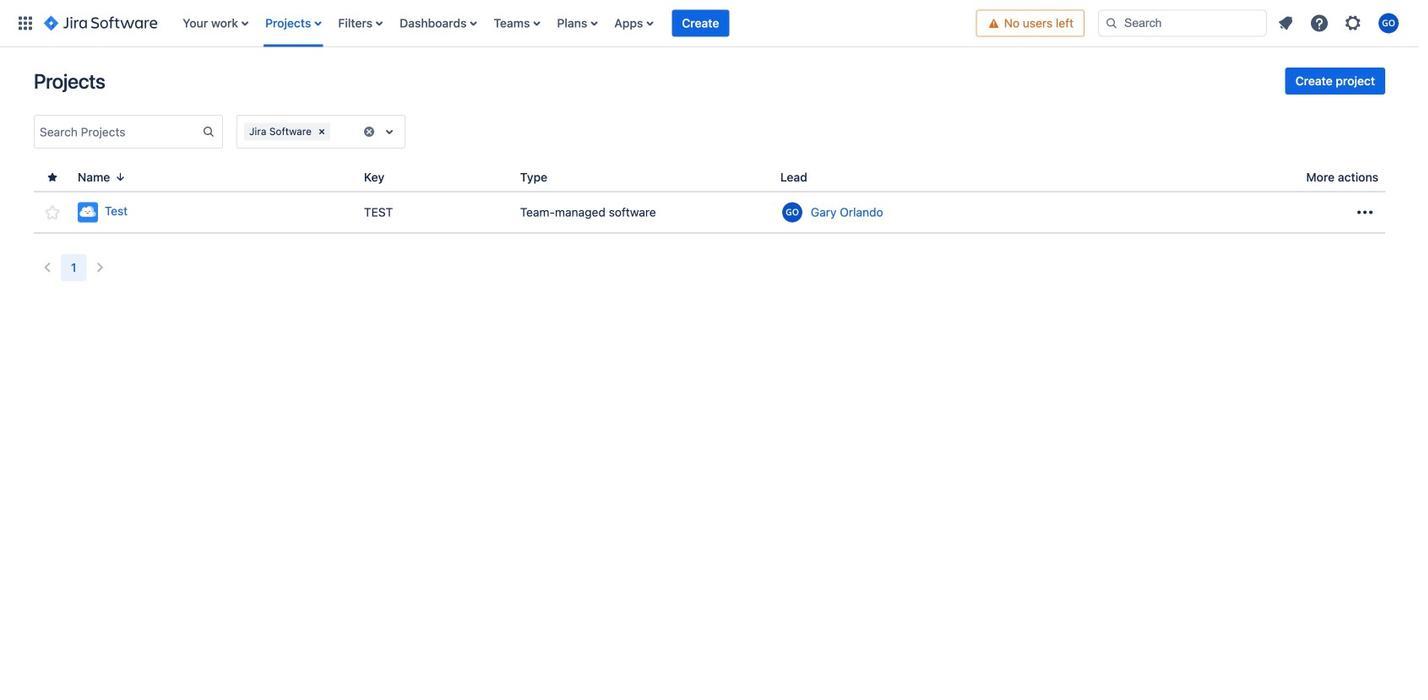Task type: locate. For each thing, give the bounding box(es) containing it.
banner
[[0, 0, 1419, 47]]

clear image
[[315, 125, 329, 139]]

more image
[[1355, 202, 1376, 223]]

clear image
[[362, 125, 376, 139]]

appswitcher icon image
[[15, 13, 35, 33]]

None search field
[[1098, 10, 1267, 37]]

list item
[[672, 0, 730, 47]]

list
[[174, 0, 976, 47], [1271, 8, 1409, 38]]

notifications image
[[1276, 13, 1296, 33]]

settings image
[[1343, 13, 1364, 33]]

primary element
[[10, 0, 976, 47]]

Search Projects text field
[[35, 120, 202, 144]]

jira software image
[[44, 13, 157, 33], [44, 13, 157, 33]]

Search field
[[1098, 10, 1267, 37]]

group
[[1286, 68, 1386, 95]]

previous image
[[37, 258, 57, 278]]



Task type: vqa. For each thing, say whether or not it's contained in the screenshot.
the Help icon
yes



Task type: describe. For each thing, give the bounding box(es) containing it.
search image
[[1105, 16, 1119, 30]]

help image
[[1310, 13, 1330, 33]]

star test image
[[42, 202, 62, 223]]

next image
[[90, 258, 110, 278]]

open image
[[379, 122, 400, 142]]

1 horizontal spatial list
[[1271, 8, 1409, 38]]

0 horizontal spatial list
[[174, 0, 976, 47]]

your profile and settings image
[[1379, 13, 1399, 33]]



